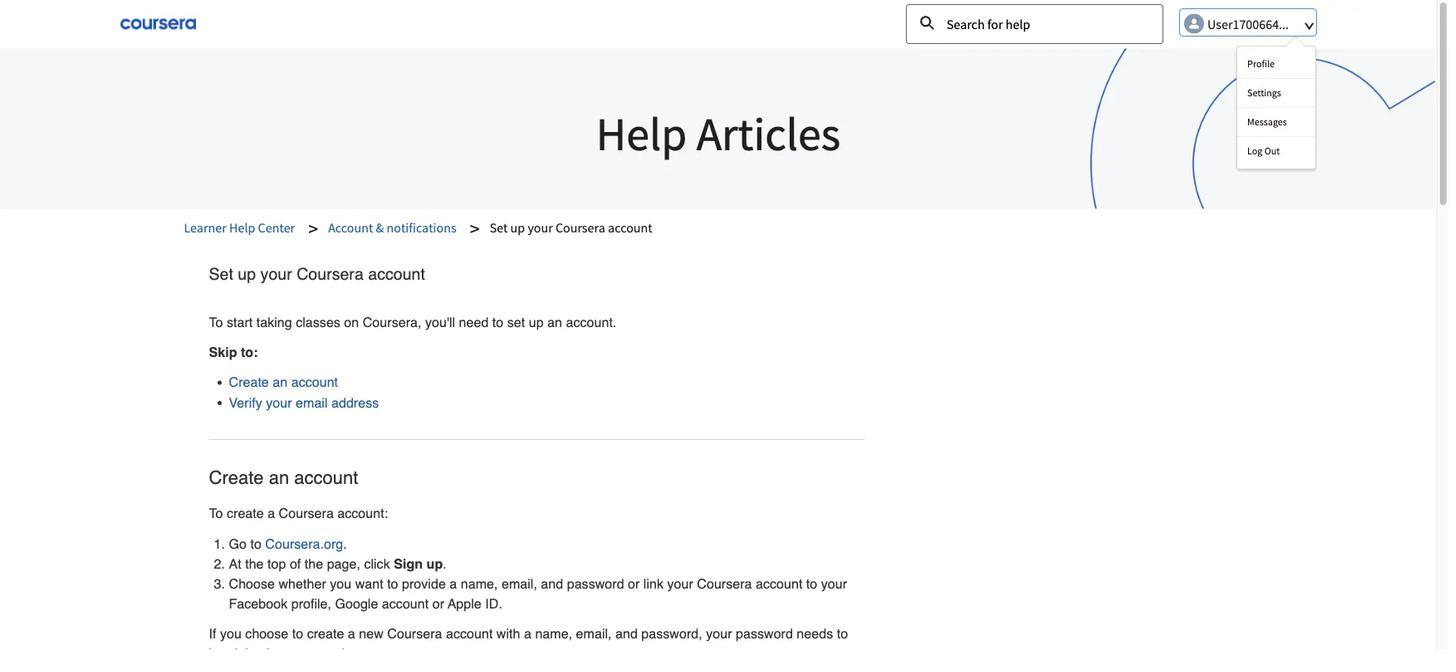 Task type: describe. For each thing, give the bounding box(es) containing it.
account.
[[566, 315, 616, 330]]

google
[[335, 596, 378, 611]]

profile link
[[1237, 50, 1315, 78]]

want
[[355, 576, 383, 591]]

1 vertical spatial .
[[443, 556, 447, 571]]

0 horizontal spatial create
[[227, 506, 264, 521]]

you inside go to coursera.org . at the top of the page, click sign up . choose whether you want to provide a name, email, and password or link your coursera account to your facebook profile, google account or apple id.
[[330, 576, 351, 591]]

notifications
[[387, 220, 456, 236]]

account inside list
[[608, 220, 652, 236]]

profile,
[[291, 596, 331, 611]]

none field inside "help articles" banner
[[906, 4, 1163, 44]]

password inside go to coursera.org . at the top of the page, click sign up . choose whether you want to provide a name, email, and password or link your coursera account to your facebook profile, google account or apple id.
[[567, 576, 624, 591]]

set up your coursera account link
[[470, 219, 659, 237]]

1 the from the left
[[245, 556, 264, 571]]

account inside create an account verify your email address
[[291, 375, 338, 390]]

characters
[[260, 646, 323, 650]]

password inside "if you choose to create a new coursera account with a name, email, and password, your password needs to be eight characters or longer."
[[736, 626, 793, 641]]

your inside list
[[528, 220, 553, 236]]

an for create an account
[[269, 467, 289, 488]]

account:
[[337, 506, 388, 521]]

to for to start taking classes on coursera, you'll need to set up an account.
[[209, 315, 223, 330]]

if you choose to create a new coursera account with a name, email, and password, your password needs to be eight characters or longer.
[[209, 626, 848, 650]]

learner
[[184, 220, 227, 236]]

settings
[[1247, 86, 1281, 99]]

whether
[[279, 576, 326, 591]]

to for to create a coursera account:
[[209, 506, 223, 521]]

go to coursera.org . at the top of the page, click sign up . choose whether you want to provide a name, email, and password or link your coursera account to your facebook profile, google account or apple id.
[[229, 536, 847, 611]]

facebook
[[229, 596, 288, 611]]

longer.
[[342, 646, 382, 650]]

need
[[459, 315, 489, 330]]

classes
[[296, 315, 340, 330]]

provide
[[402, 576, 446, 591]]

sign
[[394, 556, 423, 571]]

log out
[[1247, 144, 1280, 157]]

2 horizontal spatial or
[[628, 576, 640, 591]]

a right with
[[524, 626, 531, 641]]

verify your email address link
[[229, 395, 379, 410]]

coursera inside list
[[556, 220, 605, 236]]

to right "want" at bottom
[[387, 576, 398, 591]]

user1700664599655508536 button
[[1180, 9, 1358, 36]]

taking
[[256, 315, 292, 330]]

needs
[[797, 626, 833, 641]]

center
[[258, 220, 295, 236]]

1 vertical spatial or
[[432, 596, 444, 611]]

to create a coursera account:
[[209, 506, 388, 521]]

your inside create an account verify your email address
[[266, 395, 292, 410]]

to up needs
[[806, 576, 817, 591]]

2 the from the left
[[305, 556, 323, 571]]

a up longer.
[[348, 626, 355, 641]]

account & notifications link
[[308, 219, 470, 237]]

name, inside "if you choose to create a new coursera account with a name, email, and password, your password needs to be eight characters or longer."
[[535, 626, 572, 641]]

link
[[643, 576, 664, 591]]

skip to:
[[209, 345, 258, 360]]

new
[[359, 626, 384, 641]]

0 vertical spatial .
[[343, 536, 347, 551]]

a inside go to coursera.org . at the top of the page, click sign up . choose whether you want to provide a name, email, and password or link your coursera account to your facebook profile, google account or apple id.
[[450, 576, 457, 591]]

and inside "if you choose to create a new coursera account with a name, email, and password, your password needs to be eight characters or longer."
[[615, 626, 638, 641]]

if
[[209, 626, 216, 641]]

account
[[328, 220, 373, 236]]

messages link
[[1237, 107, 1315, 136]]

with
[[496, 626, 520, 641]]

1 vertical spatial set up your coursera account
[[209, 265, 425, 284]]



Task type: vqa. For each thing, say whether or not it's contained in the screenshot.
Just inside ajay, 10h ago 'element'
no



Task type: locate. For each thing, give the bounding box(es) containing it.
name,
[[461, 576, 498, 591], [535, 626, 572, 641]]

articles
[[696, 104, 841, 163]]

verify
[[229, 395, 262, 410]]

coursera.org link
[[265, 536, 343, 551]]

0 horizontal spatial help
[[229, 220, 255, 236]]

1 horizontal spatial .
[[443, 556, 447, 571]]

go
[[229, 536, 247, 551]]

to start taking classes on coursera, you'll need to set up an account.
[[209, 315, 616, 330]]

the right of
[[305, 556, 323, 571]]

create down profile,
[[307, 626, 344, 641]]

to down create an account
[[209, 506, 223, 521]]

a up the apple
[[450, 576, 457, 591]]

an up to create a coursera account:
[[269, 467, 289, 488]]

1 vertical spatial help
[[229, 220, 255, 236]]

set up your coursera account
[[490, 220, 652, 236], [209, 265, 425, 284]]

None field
[[906, 4, 1163, 44]]

you
[[330, 576, 351, 591], [220, 626, 242, 641]]

menu inside "help articles" banner
[[1237, 50, 1315, 165]]

up inside list
[[510, 220, 525, 236]]

email, up id.
[[502, 576, 537, 591]]

coursera
[[556, 220, 605, 236], [297, 265, 364, 284], [279, 506, 334, 521], [697, 576, 752, 591], [387, 626, 442, 641]]

to
[[209, 315, 223, 330], [209, 506, 223, 521]]

name, right with
[[535, 626, 572, 641]]

email, left password,
[[576, 626, 612, 641]]

address
[[331, 395, 379, 410]]

learner help center
[[184, 220, 295, 236]]

1 vertical spatial create
[[307, 626, 344, 641]]

1 horizontal spatial the
[[305, 556, 323, 571]]

.
[[343, 536, 347, 551], [443, 556, 447, 571]]

1 vertical spatial create
[[209, 467, 264, 488]]

name, up id.
[[461, 576, 498, 591]]

0 horizontal spatial the
[[245, 556, 264, 571]]

0 horizontal spatial .
[[343, 536, 347, 551]]

1 vertical spatial you
[[220, 626, 242, 641]]

Search for help text field
[[906, 4, 1163, 44]]

set right notifications
[[490, 220, 508, 236]]

create up the go
[[209, 467, 264, 488]]

1 vertical spatial email,
[[576, 626, 612, 641]]

up
[[510, 220, 525, 236], [238, 265, 256, 284], [529, 315, 544, 330], [426, 556, 443, 571]]

or inside "if you choose to create a new coursera account with a name, email, and password, your password needs to be eight characters or longer."
[[326, 646, 338, 650]]

to
[[492, 315, 503, 330], [250, 536, 261, 551], [387, 576, 398, 591], [806, 576, 817, 591], [292, 626, 303, 641], [837, 626, 848, 641]]

create up the go
[[227, 506, 264, 521]]

account inside "if you choose to create a new coursera account with a name, email, and password, your password needs to be eight characters or longer."
[[446, 626, 493, 641]]

and left password,
[[615, 626, 638, 641]]

or left link
[[628, 576, 640, 591]]

1 horizontal spatial name,
[[535, 626, 572, 641]]

password
[[567, 576, 624, 591], [736, 626, 793, 641]]

0 horizontal spatial email,
[[502, 576, 537, 591]]

create up verify
[[229, 375, 269, 390]]

2 vertical spatial an
[[269, 467, 289, 488]]

0 horizontal spatial set
[[209, 265, 233, 284]]

1 horizontal spatial or
[[432, 596, 444, 611]]

2 to from the top
[[209, 506, 223, 521]]

set inside list
[[490, 220, 508, 236]]

out
[[1264, 144, 1280, 157]]

click
[[364, 556, 390, 571]]

1 horizontal spatial password
[[736, 626, 793, 641]]

help
[[596, 104, 687, 163], [229, 220, 255, 236]]

a
[[268, 506, 275, 521], [450, 576, 457, 591], [348, 626, 355, 641], [524, 626, 531, 641]]

0 vertical spatial password
[[567, 576, 624, 591]]

your inside "if you choose to create a new coursera account with a name, email, and password, your password needs to be eight characters or longer."
[[706, 626, 732, 641]]

set
[[490, 220, 508, 236], [209, 265, 233, 284]]

name, inside go to coursera.org . at the top of the page, click sign up . choose whether you want to provide a name, email, and password or link your coursera account to your facebook profile, google account or apple id.
[[461, 576, 498, 591]]

choose
[[229, 576, 275, 591]]

0 vertical spatial or
[[628, 576, 640, 591]]

top
[[267, 556, 286, 571]]

log out link
[[1237, 136, 1315, 165]]

to left start
[[209, 315, 223, 330]]

or
[[628, 576, 640, 591], [432, 596, 444, 611], [326, 646, 338, 650]]

list containing learner help center
[[184, 219, 890, 237]]

help inside banner
[[596, 104, 687, 163]]

email,
[[502, 576, 537, 591], [576, 626, 612, 641]]

email, inside "if you choose to create a new coursera account with a name, email, and password, your password needs to be eight characters or longer."
[[576, 626, 612, 641]]

1 horizontal spatial create
[[307, 626, 344, 641]]

settings link
[[1237, 78, 1315, 107]]

account
[[608, 220, 652, 236], [368, 265, 425, 284], [291, 375, 338, 390], [294, 467, 358, 488], [756, 576, 803, 591], [382, 596, 429, 611], [446, 626, 493, 641]]

0 horizontal spatial and
[[541, 576, 563, 591]]

0 vertical spatial you
[[330, 576, 351, 591]]

an
[[547, 315, 562, 330], [273, 375, 288, 390], [269, 467, 289, 488]]

0 horizontal spatial name,
[[461, 576, 498, 591]]

the
[[245, 556, 264, 571], [305, 556, 323, 571]]

password left needs
[[736, 626, 793, 641]]

set down the learner
[[209, 265, 233, 284]]

to right needs
[[837, 626, 848, 641]]

create an account verify your email address
[[229, 375, 379, 410]]

menu containing profile
[[1237, 50, 1315, 165]]

password left link
[[567, 576, 624, 591]]

you inside "if you choose to create a new coursera account with a name, email, and password, your password needs to be eight characters or longer."
[[220, 626, 242, 641]]

1 horizontal spatial and
[[615, 626, 638, 641]]

start
[[227, 315, 253, 330]]

0 horizontal spatial you
[[220, 626, 242, 641]]

1 vertical spatial password
[[736, 626, 793, 641]]

help articles
[[596, 104, 841, 163]]

create
[[229, 375, 269, 390], [209, 467, 264, 488]]

at
[[229, 556, 241, 571]]

to left set
[[492, 315, 503, 330]]

0 vertical spatial an
[[547, 315, 562, 330]]

learner help center link
[[184, 219, 308, 237]]

1 vertical spatial an
[[273, 375, 288, 390]]

1 vertical spatial set
[[209, 265, 233, 284]]

an inside create an account verify your email address
[[273, 375, 288, 390]]

and
[[541, 576, 563, 591], [615, 626, 638, 641]]

0 horizontal spatial password
[[567, 576, 624, 591]]

id.
[[485, 596, 502, 611]]

1 horizontal spatial you
[[330, 576, 351, 591]]

email, inside go to coursera.org . at the top of the page, click sign up . choose whether you want to provide a name, email, and password or link your coursera account to your facebook profile, google account or apple id.
[[502, 576, 537, 591]]

choose
[[245, 626, 288, 641]]

and inside go to coursera.org . at the top of the page, click sign up . choose whether you want to provide a name, email, and password or link your coursera account to your facebook profile, google account or apple id.
[[541, 576, 563, 591]]

coursera inside go to coursera.org . at the top of the page, click sign up . choose whether you want to provide a name, email, and password or link your coursera account to your facebook profile, google account or apple id.
[[697, 576, 752, 591]]

create for create an account
[[209, 467, 264, 488]]

to:
[[241, 345, 258, 360]]

0 vertical spatial help
[[596, 104, 687, 163]]

create an account
[[209, 467, 358, 488]]

create
[[227, 506, 264, 521], [307, 626, 344, 641]]

help inside list
[[229, 220, 255, 236]]

an left account.
[[547, 315, 562, 330]]

set up your coursera account inside list
[[490, 220, 652, 236]]

1 vertical spatial and
[[615, 626, 638, 641]]

messages
[[1247, 115, 1287, 128]]

an for create an account verify your email address
[[273, 375, 288, 390]]

1 horizontal spatial set up your coursera account
[[490, 220, 652, 236]]

list
[[184, 219, 890, 237]]

coursera inside "if you choose to create a new coursera account with a name, email, and password, your password needs to be eight characters or longer."
[[387, 626, 442, 641]]

1 vertical spatial to
[[209, 506, 223, 521]]

skip
[[209, 345, 237, 360]]

menu
[[1237, 50, 1315, 165]]

your
[[528, 220, 553, 236], [260, 265, 292, 284], [266, 395, 292, 410], [667, 576, 693, 591], [821, 576, 847, 591], [706, 626, 732, 641]]

on
[[344, 315, 359, 330]]

be
[[209, 646, 224, 650]]

the right at
[[245, 556, 264, 571]]

to right the go
[[250, 536, 261, 551]]

account & notifications
[[328, 220, 456, 236]]

of
[[290, 556, 301, 571]]

0 vertical spatial set up your coursera account
[[490, 220, 652, 236]]

apple
[[448, 596, 481, 611]]

0 vertical spatial create
[[227, 506, 264, 521]]

page,
[[327, 556, 360, 571]]

you'll
[[425, 315, 455, 330]]

create an account link
[[229, 375, 338, 390]]

1 horizontal spatial email,
[[576, 626, 612, 641]]

you down page,
[[330, 576, 351, 591]]

1 horizontal spatial set
[[490, 220, 508, 236]]

. up "provide"
[[443, 556, 447, 571]]

0 vertical spatial email,
[[502, 576, 537, 591]]

1 to from the top
[[209, 315, 223, 330]]

set
[[507, 315, 525, 330]]

2 vertical spatial or
[[326, 646, 338, 650]]

create for create an account verify your email address
[[229, 375, 269, 390]]

password,
[[641, 626, 702, 641]]

log
[[1247, 144, 1262, 157]]

an up the verify your email address link
[[273, 375, 288, 390]]

user1700664599655508536
[[1207, 16, 1358, 32]]

create inside "if you choose to create a new coursera account with a name, email, and password, your password needs to be eight characters or longer."
[[307, 626, 344, 641]]

0 horizontal spatial set up your coursera account
[[209, 265, 425, 284]]

&
[[376, 220, 384, 236]]

coursera.org
[[265, 536, 343, 551]]

to up the characters
[[292, 626, 303, 641]]

profile
[[1247, 57, 1275, 70]]

or left longer.
[[326, 646, 338, 650]]

eight
[[227, 646, 256, 650]]

you right if
[[220, 626, 242, 641]]

1 horizontal spatial help
[[596, 104, 687, 163]]

a down create an account
[[268, 506, 275, 521]]

create inside create an account verify your email address
[[229, 375, 269, 390]]

0 vertical spatial name,
[[461, 576, 498, 591]]

. up page,
[[343, 536, 347, 551]]

0 vertical spatial to
[[209, 315, 223, 330]]

0 vertical spatial and
[[541, 576, 563, 591]]

1 vertical spatial name,
[[535, 626, 572, 641]]

and up "if you choose to create a new coursera account with a name, email, and password, your password needs to be eight characters or longer."
[[541, 576, 563, 591]]

coursera,
[[363, 315, 421, 330]]

email
[[296, 395, 328, 410]]

0 vertical spatial set
[[490, 220, 508, 236]]

0 horizontal spatial or
[[326, 646, 338, 650]]

0 vertical spatial create
[[229, 375, 269, 390]]

or down "provide"
[[432, 596, 444, 611]]

help articles banner
[[0, 0, 1437, 209]]

up inside go to coursera.org . at the top of the page, click sign up . choose whether you want to provide a name, email, and password or link your coursera account to your facebook profile, google account or apple id.
[[426, 556, 443, 571]]



